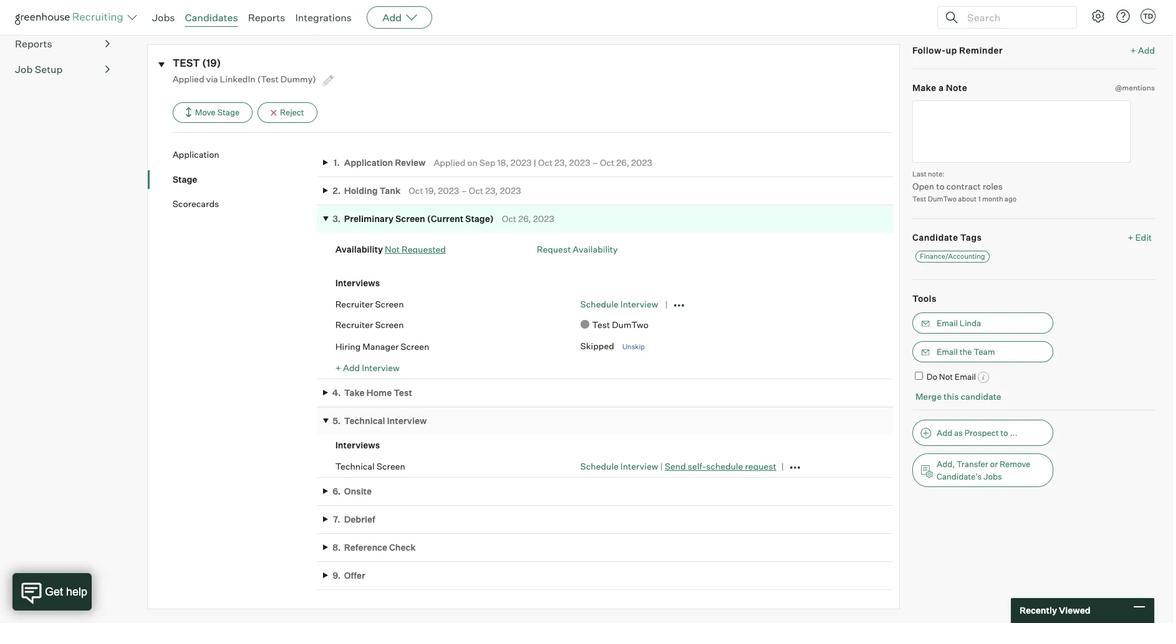 Task type: locate. For each thing, give the bounding box(es) containing it.
email inside "button"
[[937, 318, 958, 328]]

job left setup
[[15, 63, 33, 76]]

dumtwo down open
[[928, 195, 957, 203]]

add button
[[367, 6, 432, 29]]

availability right the request
[[573, 244, 618, 254]]

1 horizontal spatial to
[[1000, 428, 1008, 438]]

1 horizontal spatial jobs
[[983, 471, 1002, 481]]

linkedin right via
[[220, 74, 255, 84]]

add inside button
[[937, 428, 952, 438]]

availability
[[335, 244, 383, 254], [573, 244, 618, 254]]

stage right move
[[217, 107, 240, 117]]

reference
[[344, 542, 387, 552]]

1 vertical spatial schedule interview link
[[580, 461, 658, 471]]

dumtwo up 'unskip'
[[612, 319, 649, 330]]

merge this candidate
[[915, 391, 1001, 402]]

jobs left activity
[[152, 11, 175, 24]]

reject
[[280, 107, 304, 117]]

None text field
[[912, 100, 1131, 163]]

holding
[[344, 185, 378, 196]]

email left the
[[937, 346, 958, 356]]

2 vertical spatial test
[[394, 387, 412, 398]]

linda
[[960, 318, 981, 328]]

0 horizontal spatial dumtwo
[[612, 319, 649, 330]]

application link
[[173, 148, 317, 161]]

a
[[939, 82, 944, 93]]

1 horizontal spatial dumtwo
[[928, 195, 957, 203]]

prospect
[[965, 428, 999, 438]]

technical right 5.
[[344, 415, 385, 426]]

0 horizontal spatial availability
[[335, 244, 383, 254]]

jobs link
[[152, 11, 175, 24]]

stage up the scorecards
[[173, 174, 197, 184]]

1 horizontal spatial reports
[[248, 11, 285, 24]]

1 vertical spatial +
[[1128, 232, 1134, 242]]

email the team
[[937, 346, 995, 356]]

0 horizontal spatial 1
[[161, 9, 164, 20]]

technical up 6. onsite
[[335, 461, 375, 471]]

| left send at bottom right
[[660, 461, 663, 471]]

23,
[[554, 157, 567, 167], [485, 185, 498, 196]]

schedule interview link up test dumtwo
[[580, 298, 658, 309]]

to left "..."
[[1000, 428, 1008, 438]]

interview up test dumtwo
[[620, 298, 658, 309]]

23, right '18,'
[[554, 157, 567, 167]]

1 vertical spatial linkedin
[[220, 74, 255, 84]]

debrief
[[344, 514, 375, 524]]

1 horizontal spatial |
[[660, 461, 663, 471]]

0 horizontal spatial |
[[534, 157, 536, 167]]

tank
[[380, 185, 401, 196]]

+ edit link
[[1125, 229, 1155, 245]]

activity feed link
[[195, 9, 249, 27]]

0 vertical spatial recruiter screen
[[335, 298, 404, 309]]

1 inside last note: open to contract roles test dumtwo               about 1 month               ago
[[978, 195, 981, 203]]

email linda button
[[912, 312, 1053, 333]]

1 vertical spatial 1
[[978, 195, 981, 203]]

1 vertical spatial 26,
[[518, 213, 531, 224]]

recruiter screen
[[335, 298, 404, 309], [335, 319, 404, 330]]

2 schedule from the top
[[580, 461, 619, 471]]

0 vertical spatial +
[[1130, 45, 1136, 55]]

to inside button
[[1000, 428, 1008, 438]]

merge this candidate link
[[915, 391, 1001, 402]]

1 vertical spatial job
[[15, 63, 33, 76]]

1 vertical spatial not
[[939, 371, 953, 381]]

0 vertical spatial schedule interview link
[[580, 298, 658, 309]]

1 horizontal spatial test
[[592, 319, 610, 330]]

roles
[[983, 181, 1003, 192]]

not right the do
[[939, 371, 953, 381]]

schedule
[[580, 298, 619, 309], [580, 461, 619, 471]]

add,
[[937, 459, 955, 469]]

remove
[[1000, 459, 1030, 469]]

1 vertical spatial test
[[592, 319, 610, 330]]

0 vertical spatial test
[[912, 195, 926, 203]]

1 vertical spatial –
[[461, 185, 467, 196]]

0 horizontal spatial 26,
[[518, 213, 531, 224]]

+ down following link
[[1130, 45, 1136, 55]]

2. holding tank oct 19, 2023 – oct 23, 2023
[[333, 185, 521, 196]]

reports
[[248, 11, 285, 24], [15, 38, 52, 50]]

to down note:
[[936, 181, 945, 192]]

not left requested
[[385, 244, 400, 254]]

scorecards link
[[173, 198, 317, 210]]

1 right on
[[161, 9, 164, 20]]

0 vertical spatial stage
[[217, 107, 240, 117]]

applied left on
[[434, 157, 465, 167]]

9.
[[333, 570, 341, 581]]

1 horizontal spatial application
[[344, 157, 393, 167]]

1 horizontal spatial not
[[939, 371, 953, 381]]

1 horizontal spatial applied
[[434, 157, 465, 167]]

Search text field
[[964, 8, 1065, 27]]

note:
[[928, 169, 945, 178]]

job setup link
[[15, 62, 110, 77]]

0 vertical spatial 1
[[161, 9, 164, 20]]

1 vertical spatial applied
[[434, 157, 465, 167]]

2 horizontal spatial test
[[912, 195, 926, 203]]

job
[[166, 9, 181, 20], [15, 63, 33, 76]]

application down move
[[173, 149, 219, 160]]

1 horizontal spatial 1
[[978, 195, 981, 203]]

scorecards
[[173, 198, 219, 209]]

0 vertical spatial 26,
[[616, 157, 629, 167]]

1 horizontal spatial job
[[166, 9, 181, 20]]

6. onsite
[[333, 486, 372, 496]]

1 vertical spatial technical
[[335, 461, 375, 471]]

interview
[[620, 298, 658, 309], [362, 362, 400, 373], [387, 415, 427, 426], [620, 461, 658, 471]]

availability down preliminary
[[335, 244, 383, 254]]

23, down 1. application review applied on  sep 18, 2023 | oct 23, 2023 – oct 26, 2023
[[485, 185, 498, 196]]

1 vertical spatial email
[[937, 346, 958, 356]]

on
[[467, 157, 478, 167]]

test right home
[[394, 387, 412, 398]]

0 vertical spatial applied
[[173, 74, 204, 84]]

td button
[[1138, 6, 1158, 26]]

about
[[958, 195, 977, 203]]

or
[[990, 459, 998, 469]]

1 vertical spatial reports link
[[15, 36, 110, 51]]

0 vertical spatial interviews
[[335, 278, 380, 288]]

1 vertical spatial recruiter screen
[[335, 319, 404, 330]]

0 horizontal spatial to
[[936, 181, 945, 192]]

dumtwo
[[928, 195, 957, 203], [612, 319, 649, 330]]

1 horizontal spatial availability
[[573, 244, 618, 254]]

schedule interview link
[[580, 298, 658, 309], [580, 461, 658, 471]]

0 horizontal spatial 23,
[[485, 185, 498, 196]]

job right on
[[166, 9, 181, 20]]

schedule for schedule interview | send self-schedule request
[[580, 461, 619, 471]]

1 vertical spatial jobs
[[983, 471, 1002, 481]]

0 horizontal spatial reports
[[15, 38, 52, 50]]

+ add
[[1130, 45, 1155, 55]]

1 schedule from the top
[[580, 298, 619, 309]]

8. reference check
[[332, 542, 416, 552]]

interview down manager
[[362, 362, 400, 373]]

0 vertical spatial 23,
[[554, 157, 567, 167]]

(test
[[257, 74, 279, 84]]

| right '18,'
[[534, 157, 536, 167]]

application up holding
[[344, 157, 393, 167]]

transfer
[[957, 459, 988, 469]]

finance/accounting link
[[915, 251, 989, 263]]

recruiter
[[335, 298, 373, 309], [335, 319, 373, 330]]

merge
[[915, 391, 942, 402]]

0 vertical spatial recruiter
[[335, 298, 373, 309]]

email up merge this candidate at the bottom right
[[955, 371, 976, 381]]

1 vertical spatial |
[[660, 461, 663, 471]]

application
[[173, 149, 219, 160], [344, 157, 393, 167]]

on 1 job link
[[147, 9, 181, 27]]

interviews up technical screen
[[335, 440, 380, 450]]

1 vertical spatial schedule
[[580, 461, 619, 471]]

1 horizontal spatial –
[[592, 157, 598, 167]]

0 vertical spatial linkedin
[[306, 9, 341, 20]]

1 horizontal spatial reports link
[[248, 11, 285, 24]]

1 horizontal spatial 23,
[[554, 157, 567, 167]]

2 vertical spatial +
[[335, 362, 341, 373]]

test down open
[[912, 195, 926, 203]]

1 vertical spatial to
[[1000, 428, 1008, 438]]

+ for + edit
[[1128, 232, 1134, 242]]

reminder
[[959, 45, 1003, 55]]

0 vertical spatial not
[[385, 244, 400, 254]]

interviews down availability not requested
[[335, 278, 380, 288]]

0 vertical spatial email
[[937, 318, 958, 328]]

email the team button
[[912, 341, 1053, 362]]

1 schedule interview link from the top
[[580, 298, 658, 309]]

do
[[927, 371, 937, 381]]

to inside last note: open to contract roles test dumtwo               about 1 month               ago
[[936, 181, 945, 192]]

move stage
[[195, 107, 240, 117]]

2 interviews from the top
[[335, 440, 380, 450]]

stage
[[217, 107, 240, 117], [173, 174, 197, 184]]

candidate's
[[937, 471, 982, 481]]

1 horizontal spatial 26,
[[616, 157, 629, 167]]

linkedin right details
[[306, 9, 341, 20]]

+ add link
[[1130, 44, 1155, 56]]

test up the skipped
[[592, 319, 610, 330]]

jobs down or
[[983, 471, 1002, 481]]

26,
[[616, 157, 629, 167], [518, 213, 531, 224]]

move
[[195, 107, 216, 117]]

1 vertical spatial recruiter
[[335, 319, 373, 330]]

contract
[[946, 181, 981, 192]]

month
[[982, 195, 1003, 203]]

0 vertical spatial jobs
[[152, 11, 175, 24]]

0 horizontal spatial test
[[394, 387, 412, 398]]

configure image
[[1091, 9, 1106, 24]]

0 vertical spatial |
[[534, 157, 536, 167]]

1 horizontal spatial stage
[[217, 107, 240, 117]]

applied
[[173, 74, 204, 84], [434, 157, 465, 167]]

onsite
[[344, 486, 372, 496]]

0 vertical spatial job
[[166, 9, 181, 20]]

2 schedule interview link from the top
[[580, 461, 658, 471]]

Do Not Email checkbox
[[915, 371, 923, 380]]

schedule interview | send self-schedule request
[[580, 461, 776, 471]]

linkedin
[[306, 9, 341, 20], [220, 74, 255, 84]]

schedule interview link left send at bottom right
[[580, 461, 658, 471]]

9. offer
[[333, 570, 365, 581]]

email left linda
[[937, 318, 958, 328]]

0 vertical spatial to
[[936, 181, 945, 192]]

1 horizontal spatial linkedin
[[306, 9, 341, 20]]

1 vertical spatial interviews
[[335, 440, 380, 450]]

email linda
[[937, 318, 981, 328]]

email inside button
[[937, 346, 958, 356]]

0 vertical spatial dumtwo
[[928, 195, 957, 203]]

1 right about
[[978, 195, 981, 203]]

0 vertical spatial schedule
[[580, 298, 619, 309]]

schedule interview
[[580, 298, 658, 309]]

+ down hiring
[[335, 362, 341, 373]]

0 horizontal spatial stage
[[173, 174, 197, 184]]

(19)
[[202, 56, 221, 69]]

0 horizontal spatial not
[[385, 244, 400, 254]]

+ left edit
[[1128, 232, 1134, 242]]

schedule for schedule interview
[[580, 298, 619, 309]]

applied down test
[[173, 74, 204, 84]]

on
[[147, 9, 159, 20]]

recently
[[1020, 605, 1057, 616]]

open
[[912, 181, 934, 192]]



Task type: describe. For each thing, give the bounding box(es) containing it.
6.
[[333, 486, 341, 496]]

tags
[[960, 232, 982, 242]]

email for email linda
[[937, 318, 958, 328]]

0 vertical spatial reports
[[248, 11, 285, 24]]

make
[[912, 82, 936, 93]]

0 vertical spatial technical
[[344, 415, 385, 426]]

+ add interview link
[[335, 362, 400, 373]]

do not email
[[927, 371, 976, 381]]

hiring
[[335, 341, 361, 351]]

1. application review applied on  sep 18, 2023 | oct 23, 2023 – oct 26, 2023
[[333, 157, 652, 167]]

integrations link
[[295, 11, 352, 24]]

request availability
[[537, 244, 618, 254]]

review
[[395, 157, 426, 167]]

7.
[[333, 514, 340, 524]]

2 availability from the left
[[573, 244, 618, 254]]

8.
[[332, 542, 341, 552]]

schedule
[[706, 461, 743, 471]]

last
[[912, 169, 926, 178]]

0 vertical spatial –
[[592, 157, 598, 167]]

schedule interview link for technical screen
[[580, 461, 658, 471]]

1 recruiter from the top
[[335, 298, 373, 309]]

2 recruiter screen from the top
[[335, 319, 404, 330]]

0 vertical spatial reports link
[[248, 11, 285, 24]]

home
[[366, 387, 392, 398]]

take
[[344, 387, 365, 398]]

details
[[263, 9, 292, 20]]

19,
[[425, 185, 436, 196]]

offer
[[344, 570, 365, 581]]

test
[[173, 56, 200, 69]]

move stage button
[[173, 102, 253, 123]]

job inside 'link'
[[166, 9, 181, 20]]

1.
[[333, 157, 340, 167]]

skipped
[[580, 340, 614, 351]]

2 vertical spatial email
[[955, 371, 976, 381]]

interview down home
[[387, 415, 427, 426]]

0 horizontal spatial jobs
[[152, 11, 175, 24]]

test (19)
[[173, 56, 221, 69]]

this
[[944, 391, 959, 402]]

1 vertical spatial dumtwo
[[612, 319, 649, 330]]

0 horizontal spatial linkedin
[[220, 74, 255, 84]]

team
[[974, 346, 995, 356]]

0 horizontal spatial –
[[461, 185, 467, 196]]

tools
[[912, 293, 937, 304]]

add, transfer or remove candidate's jobs
[[937, 459, 1030, 481]]

job setup
[[15, 63, 63, 76]]

1 vertical spatial stage
[[173, 174, 197, 184]]

requested
[[402, 244, 446, 254]]

dummy)
[[280, 74, 316, 84]]

availability not requested
[[335, 244, 446, 254]]

1 inside 'link'
[[161, 9, 164, 20]]

unskip
[[622, 342, 645, 351]]

...
[[1010, 428, 1017, 438]]

5. technical interview
[[333, 415, 427, 426]]

1 availability from the left
[[335, 244, 383, 254]]

following
[[1116, 11, 1155, 22]]

send self-schedule request link
[[665, 461, 776, 471]]

preliminary
[[344, 213, 394, 224]]

1 vertical spatial reports
[[15, 38, 52, 50]]

email for email the team
[[937, 346, 958, 356]]

jobs inside add, transfer or remove candidate's jobs
[[983, 471, 1002, 481]]

not for email
[[939, 371, 953, 381]]

td button
[[1141, 9, 1156, 24]]

@mentions link
[[1115, 82, 1155, 94]]

1 vertical spatial 23,
[[485, 185, 498, 196]]

0 horizontal spatial reports link
[[15, 36, 110, 51]]

dumtwo inside last note: open to contract roles test dumtwo               about 1 month               ago
[[928, 195, 957, 203]]

not requested button
[[385, 244, 446, 254]]

to for contract
[[936, 181, 945, 192]]

follow-
[[912, 45, 946, 55]]

request
[[745, 461, 776, 471]]

stage inside button
[[217, 107, 240, 117]]

last note: open to contract roles test dumtwo               about 1 month               ago
[[912, 169, 1017, 203]]

to for ...
[[1000, 428, 1008, 438]]

edit
[[1135, 232, 1152, 242]]

sep
[[480, 157, 495, 167]]

test dumtwo
[[592, 319, 656, 330]]

stage link
[[173, 173, 317, 185]]

reject button
[[258, 102, 317, 123]]

0 horizontal spatial applied
[[173, 74, 204, 84]]

+ for + add
[[1130, 45, 1136, 55]]

candidate
[[912, 232, 958, 242]]

recently viewed
[[1020, 605, 1091, 616]]

not for requested
[[385, 244, 400, 254]]

test inside last note: open to contract roles test dumtwo               about 1 month               ago
[[912, 195, 926, 203]]

1 recruiter screen from the top
[[335, 298, 404, 309]]

details link
[[263, 9, 292, 27]]

pipeline
[[15, 12, 52, 24]]

integrations
[[295, 11, 352, 24]]

0 horizontal spatial job
[[15, 63, 33, 76]]

schedule interview link for recruiter screen
[[580, 298, 658, 309]]

add inside popup button
[[382, 11, 402, 24]]

technical screen
[[335, 461, 405, 471]]

candidate
[[961, 391, 1001, 402]]

applied via linkedin (test dummy)
[[173, 74, 318, 84]]

3. preliminary screen (current stage)
[[333, 213, 494, 224]]

oct 26, 2023
[[502, 213, 554, 224]]

greenhouse recruiting image
[[15, 10, 127, 25]]

1 interviews from the top
[[335, 278, 380, 288]]

activity feed
[[195, 9, 249, 20]]

7. debrief
[[333, 514, 375, 524]]

candidates link
[[185, 11, 238, 24]]

2 recruiter from the top
[[335, 319, 373, 330]]

5.
[[333, 415, 341, 426]]

via
[[206, 74, 218, 84]]

@mentions
[[1115, 83, 1155, 92]]

viewed
[[1059, 605, 1091, 616]]

on 1 job
[[147, 9, 181, 20]]

(current
[[427, 213, 463, 224]]

4. take home test
[[332, 387, 412, 398]]

stage)
[[465, 213, 494, 224]]

0 horizontal spatial application
[[173, 149, 219, 160]]

+ for + add interview
[[335, 362, 341, 373]]

ago
[[1005, 195, 1017, 203]]

interview left send at bottom right
[[620, 461, 658, 471]]

the
[[960, 346, 972, 356]]

2.
[[333, 185, 341, 196]]

request
[[537, 244, 571, 254]]

check
[[389, 542, 416, 552]]



Task type: vqa. For each thing, say whether or not it's contained in the screenshot.
middle Email
yes



